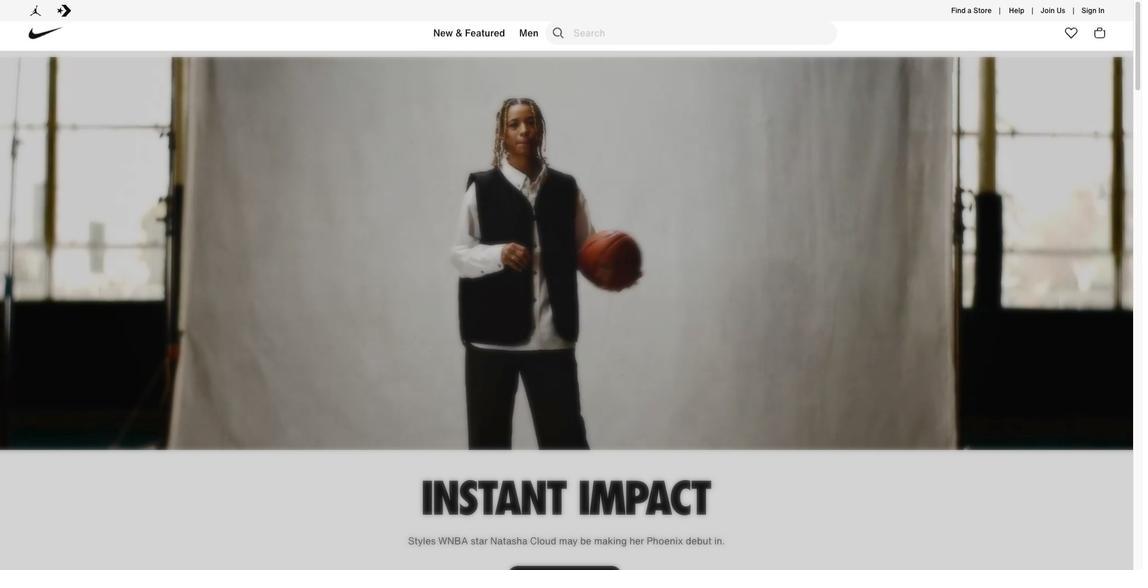 Task type: locate. For each thing, give the bounding box(es) containing it.
jordan image
[[29, 4, 43, 18]]

menu bar
[[202, 23, 931, 59]]

nike home page image
[[23, 16, 69, 62]]

open search modal image
[[767, 32, 781, 46]]



Task type: describe. For each thing, give the bounding box(es) containing it.
favorites image
[[1064, 32, 1079, 46]]

converse image
[[57, 4, 71, 18]]

Search Products text field
[[761, 27, 932, 51]]



Task type: vqa. For each thing, say whether or not it's contained in the screenshot.
Outfit bundle number 1 region
no



